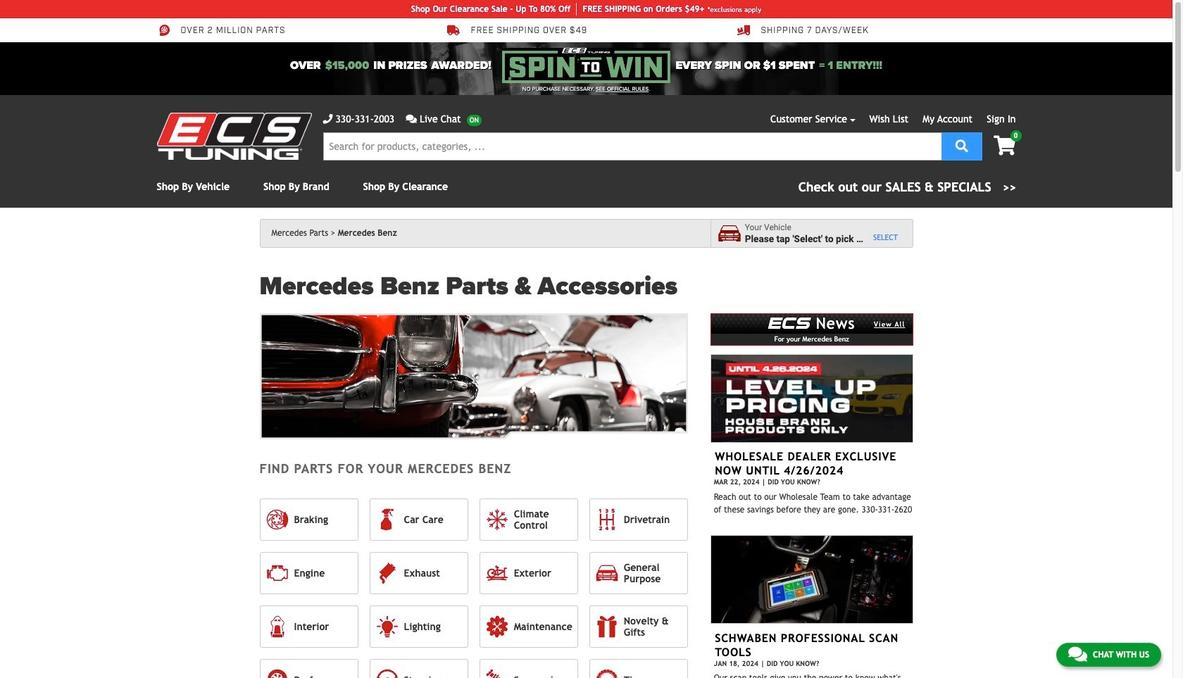 Task type: vqa. For each thing, say whether or not it's contained in the screenshot.
ECS MK7 GTI Gloss Black Front Lip Spoiler (Version 2) 'image'
no



Task type: locate. For each thing, give the bounding box(es) containing it.
comments image
[[1068, 646, 1087, 663]]

wholesale dealer exclusive now until 4/26/2024 image
[[710, 354, 913, 443]]

mercedes benz banner image image
[[260, 313, 688, 439]]

comments image
[[406, 114, 417, 124]]

ecs tuning 'spin to win' contest logo image
[[502, 48, 670, 83]]

search image
[[956, 139, 968, 152]]



Task type: describe. For each thing, give the bounding box(es) containing it.
ecs tuning image
[[157, 113, 312, 160]]

phone image
[[323, 114, 333, 124]]

schwaben professional scan tools image
[[710, 535, 913, 624]]

shopping cart image
[[994, 136, 1016, 156]]

Search text field
[[323, 132, 941, 161]]



